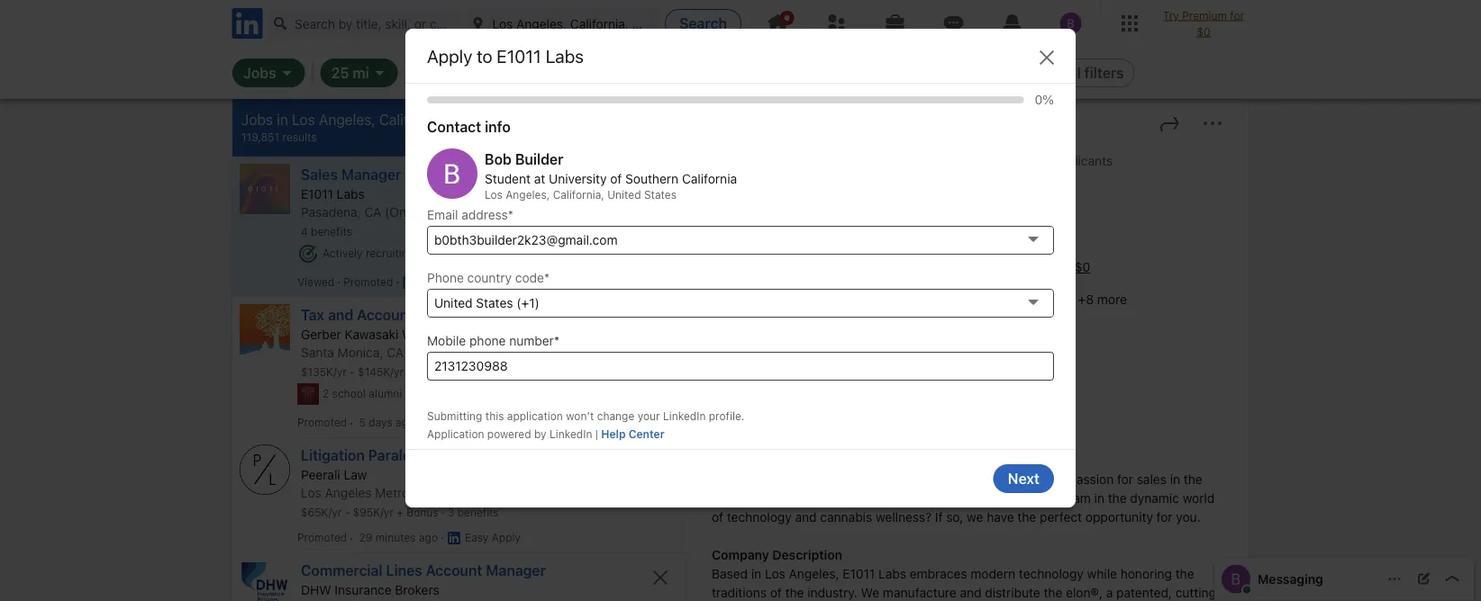 Task type: vqa. For each thing, say whether or not it's contained in the screenshot.
svg image to the left
no



Task type: describe. For each thing, give the bounding box(es) containing it.
labs for apply to e1011 labs
[[546, 45, 584, 66]]

0 horizontal spatial linkedin
[[550, 428, 592, 441]]

contact info
[[427, 118, 511, 136]]

bob
[[485, 151, 512, 168]]

try for top the try premium for $0 link
[[1163, 9, 1179, 22]]

the right honoring
[[1176, 567, 1194, 582]]

customer
[[781, 292, 838, 307]]

alumni
[[369, 388, 402, 400]]

- inside tax and accounting manager gerber kawasaki wealth & investment management santa monica, ca (on-site) $135k/yr - $145k/yr + bonus · 401(k), +4 benefits
[[350, 366, 355, 379]]

- inside litigation paralegal peerali law los angeles metropolitan area (on-site) $65k/yr - $95k/yr + bonus · 3 benefits
[[345, 507, 350, 519]]

apply inside apply to e1011 labs dialog
[[427, 45, 472, 66]]

days
[[369, 417, 393, 429]]

won't
[[566, 410, 594, 423]]

$145k/yr
[[358, 366, 404, 379]]

your job application progress is at 0 percent. note
[[1024, 91, 1054, 109]]

search
[[679, 15, 727, 32]]

ago for days
[[396, 417, 415, 429]]

bob builder student at university of southern california los angeles, california, united states
[[485, 151, 737, 201]]

brokers
[[395, 583, 439, 598]]

0 horizontal spatial you
[[735, 472, 756, 487]]

excited
[[924, 491, 966, 506]]

school
[[332, 388, 366, 400]]

bonus inside tax and accounting manager gerber kawasaki wealth & investment management santa monica, ca (on-site) $135k/yr - $145k/yr + bonus · 401(k), +4 benefits
[[417, 366, 448, 379]]

southern
[[625, 172, 679, 187]]

insurance
[[335, 583, 392, 598]]

wealth
[[402, 327, 442, 342]]

and inside company description based in los angeles, e1011 labs embraces modern technology while honoring the traditions of the industry. we manufacture and distribute the elon®, a patented, cutting
[[960, 586, 982, 601]]

messaging
[[1258, 572, 1323, 587]]

based
[[712, 567, 748, 582]]

401(k),
[[458, 366, 494, 379]]

in right the sales
[[1170, 472, 1180, 487]]

0 vertical spatial 3
[[424, 417, 431, 429]]

los inside jobs in los angeles, california, united states 119,851 results
[[292, 111, 315, 128]]

phone
[[469, 334, 506, 349]]

sales manager link
[[301, 164, 401, 186]]

tax
[[301, 307, 324, 324]]

commercial lines account manager dhw insurance brokers
[[301, 563, 546, 598]]

minutes
[[376, 532, 416, 545]]

tax and accounting manager link
[[301, 305, 498, 326]]

angeles
[[325, 486, 372, 501]]

los inside company description based in los angeles, e1011 labs embraces modern technology while honoring the traditions of the industry. we manufacture and distribute the elon®, a patented, cutting
[[765, 567, 785, 582]]

the left 'elon®,'
[[1044, 586, 1063, 601]]

commercial lines account manager link
[[301, 560, 546, 582]]

paralegal
[[368, 447, 431, 464]]

manufacture
[[883, 586, 957, 601]]

dynamic
[[1130, 491, 1179, 506]]

technology inside are you a results-driven, highly organized professional with a passion for sales in the tech and innovation sector? are you excited about leading a team in the dynamic world of technology and cannabis wellness? if so, we have the perfect opportunity for you.
[[727, 510, 792, 525]]

0 vertical spatial linkedin
[[663, 410, 706, 423]]

builder
[[515, 151, 564, 168]]

bonus inside litigation paralegal peerali law los angeles metropolitan area (on-site) $65k/yr - $95k/yr + bonus · 3 benefits
[[407, 507, 438, 519]]

law
[[344, 468, 367, 483]]

actively
[[323, 247, 363, 260]]

management inside skills: customer relationship management (crm), sales, +8 more "button"
[[916, 292, 992, 307]]

company description based in los angeles, e1011 labs embraces modern technology while honoring the traditions of the industry. we manufacture and distribute the elon®, a patented, cutting
[[712, 548, 1222, 602]]

$65k/yr
[[301, 507, 342, 519]]

1 vertical spatial try premium for $0 link
[[979, 260, 1090, 275]]

promoted for 5 days ago
[[297, 417, 347, 429]]

manager for accounting
[[438, 307, 498, 324]]

california, inside bob builder student at university of southern california los angeles, california, united states
[[553, 189, 604, 201]]

here
[[433, 388, 455, 400]]

a up perfect
[[1052, 491, 1058, 506]]

monica,
[[338, 346, 383, 360]]

innovation
[[766, 491, 826, 506]]

in inside jobs in los angeles, california, united states 119,851 results
[[277, 111, 288, 128]]

world
[[1183, 491, 1215, 506]]

Mobile phone number text field
[[427, 352, 1054, 381]]

promoted for 29 minutes ago
[[297, 532, 347, 545]]

company
[[712, 548, 769, 563]]

site) inside the sales manager e1011 labs pasadena, ca (on-site) 4 benefits
[[412, 205, 438, 220]]

area
[[452, 486, 479, 501]]

(crm),
[[996, 292, 1036, 307]]

e1011 for to
[[497, 45, 541, 66]]

save button
[[850, 365, 919, 401]]

perfect
[[1040, 510, 1082, 525]]

los inside litigation paralegal peerali law los angeles metropolitan area (on-site) $65k/yr - $95k/yr + bonus · 3 benefits
[[301, 486, 321, 501]]

2 school alumni work here
[[323, 388, 455, 400]]

(on- inside tax and accounting manager gerber kawasaki wealth & investment management santa monica, ca (on-site) $135k/yr - $145k/yr + bonus · 401(k), +4 benefits
[[407, 346, 434, 360]]

the up world
[[1184, 472, 1203, 487]]

commercial
[[301, 563, 383, 580]]

manager for account
[[486, 563, 546, 580]]

are you a results-driven, highly organized professional with a passion for sales in the tech and innovation sector? are you excited about leading a team in the dynamic world of technology and cannabis wellness? if so, we have the perfect opportunity for you.
[[712, 472, 1215, 525]]

$135k/yr
[[301, 366, 347, 379]]

states inside jobs in los angeles, california, united states 119,851 results
[[495, 111, 537, 128]]

california
[[682, 172, 737, 187]]

site) inside tax and accounting manager gerber kawasaki wealth & investment management santa monica, ca (on-site) $135k/yr - $145k/yr + bonus · 401(k), +4 benefits
[[434, 346, 460, 360]]

you.
[[1176, 510, 1201, 525]]

viewed promoted
[[297, 276, 393, 289]]

accounting
[[357, 307, 435, 324]]

of inside are you a results-driven, highly organized professional with a passion for sales in the tech and innovation sector? are you excited about leading a team in the dynamic world of technology and cannabis wellness? if so, we have the perfect opportunity for you.
[[712, 510, 724, 525]]

dhw insurance brokers logo image
[[240, 560, 290, 602]]

&
[[446, 327, 454, 342]]

management inside tax and accounting manager gerber kawasaki wealth & investment management santa monica, ca (on-site) $135k/yr - $145k/yr + bonus · 401(k), +4 benefits
[[525, 327, 601, 342]]

0%
[[1035, 92, 1054, 107]]

application
[[427, 428, 484, 441]]

a left results-
[[760, 472, 766, 487]]

custom image
[[273, 16, 287, 31]]

distribute
[[985, 586, 1040, 601]]

team
[[1062, 491, 1091, 506]]

0 vertical spatial try premium for $0 link
[[1159, 0, 1249, 47]]

e1011 inside company description based in los angeles, e1011 labs embraces modern technology while honoring the traditions of the industry. we manufacture and distribute the elon®, a patented, cutting
[[843, 567, 875, 582]]

try premium for $0 for bottommost the try premium for $0 link
[[979, 260, 1090, 275]]

skills: customer relationship management (crm), sales, +8 more
[[744, 292, 1127, 307]]

1 vertical spatial you
[[899, 491, 920, 506]]

apply inside the easy apply button
[[785, 374, 825, 391]]

0 horizontal spatial $0
[[1075, 260, 1090, 275]]

country
[[467, 271, 512, 286]]

13
[[1036, 154, 1050, 168]]

a right "with"
[[1059, 472, 1066, 487]]

student
[[485, 172, 531, 187]]

easy apply button
[[715, 365, 843, 401]]

states inside bob builder student at university of southern california los angeles, california, united states
[[644, 189, 677, 201]]

$95k/yr
[[353, 507, 394, 519]]

sales
[[1137, 472, 1167, 487]]

0 horizontal spatial applicants
[[433, 417, 489, 429]]

opportunity
[[1086, 510, 1153, 525]]

labs inside company description based in los angeles, e1011 labs embraces modern technology while honoring the traditions of the industry. we manufacture and distribute the elon®, a patented, cutting
[[878, 567, 906, 582]]

site) inside litigation paralegal peerali law los angeles metropolitan area (on-site) $65k/yr - $95k/yr + bonus · 3 benefits
[[510, 486, 535, 501]]

sales,
[[1040, 292, 1075, 307]]

results-
[[770, 472, 815, 487]]

try for bottommost the try premium for $0 link
[[979, 260, 997, 275]]

litigation paralegal peerali law los angeles metropolitan area (on-site) $65k/yr - $95k/yr + bonus · 3 benefits
[[301, 447, 535, 519]]

help
[[601, 428, 626, 441]]

0 vertical spatial are
[[712, 472, 732, 487]]

kawasaki
[[345, 327, 399, 342]]

benefits inside the sales manager e1011 labs pasadena, ca (on-site) 4 benefits
[[311, 226, 352, 238]]

number
[[509, 334, 554, 349]]

organized
[[896, 472, 954, 487]]

labs for sales manager e1011 labs pasadena, ca (on-site) 4 benefits
[[337, 187, 365, 202]]

viewed
[[297, 276, 334, 289]]

your
[[638, 410, 660, 423]]

wellness?
[[876, 510, 932, 525]]

apply up commercial lines account manager link
[[492, 532, 521, 545]]

and inside tax and accounting manager gerber kawasaki wealth & investment management santa monica, ca (on-site) $135k/yr - $145k/yr + bonus · 401(k), +4 benefits
[[328, 307, 353, 324]]

about the job
[[712, 434, 823, 455]]

easy up account
[[465, 532, 489, 545]]

description
[[772, 548, 842, 563]]

29 minutes ago
[[359, 532, 438, 545]]

university
[[549, 172, 607, 187]]



Task type: locate. For each thing, give the bounding box(es) containing it.
leading
[[1006, 491, 1048, 506]]

you up tech
[[735, 472, 756, 487]]

2
[[323, 388, 329, 400]]

highly
[[858, 472, 893, 487]]

angeles,
[[319, 111, 375, 128], [506, 189, 550, 201], [789, 567, 839, 582]]

premium inside try premium for $0
[[1182, 9, 1227, 22]]

0 horizontal spatial angeles,
[[319, 111, 375, 128]]

0 vertical spatial you
[[735, 472, 756, 487]]

2 vertical spatial (on-
[[482, 486, 510, 501]]

benefits right +4
[[514, 366, 555, 379]]

ca up $145k/yr
[[387, 346, 404, 360]]

2 horizontal spatial angeles,
[[789, 567, 839, 582]]

1 horizontal spatial bob builder image
[[1222, 565, 1251, 594]]

united up 'bob'
[[449, 111, 492, 128]]

0 vertical spatial angeles,
[[319, 111, 375, 128]]

0 vertical spatial site)
[[412, 205, 438, 220]]

manager up &
[[438, 307, 498, 324]]

0 horizontal spatial benefits
[[311, 226, 352, 238]]

industry.
[[808, 586, 858, 601]]

1 vertical spatial angeles,
[[506, 189, 550, 201]]

+ up work
[[407, 366, 414, 379]]

1 horizontal spatial try
[[1163, 9, 1179, 22]]

0 vertical spatial united
[[449, 111, 492, 128]]

ca
[[364, 205, 381, 220], [387, 346, 404, 360]]

phone
[[427, 271, 464, 286]]

of left southern
[[610, 172, 622, 187]]

we
[[861, 586, 880, 601]]

1 vertical spatial try
[[979, 260, 997, 275]]

angeles, down at
[[506, 189, 550, 201]]

by
[[534, 428, 547, 441]]

benefits down pasadena,
[[311, 226, 352, 238]]

easy apply
[[420, 276, 476, 289], [750, 374, 825, 391], [516, 417, 572, 429], [465, 532, 521, 545]]

1 vertical spatial are
[[876, 491, 896, 506]]

2 horizontal spatial labs
[[878, 567, 906, 582]]

embraces
[[910, 567, 967, 582]]

work
[[405, 388, 430, 400]]

you up wellness?
[[899, 491, 920, 506]]

try
[[1163, 9, 1179, 22], [979, 260, 997, 275]]

phone country code
[[427, 271, 544, 286]]

·
[[451, 366, 455, 379], [441, 507, 445, 519]]

0 vertical spatial $0
[[1197, 25, 1211, 38]]

$0
[[1197, 25, 1211, 38], [1075, 260, 1090, 275]]

the left job
[[766, 434, 793, 455]]

while
[[1087, 567, 1117, 582]]

the down leading
[[1018, 510, 1036, 525]]

california, down university
[[553, 189, 604, 201]]

los down peerali
[[301, 486, 321, 501]]

states up 'bob'
[[495, 111, 537, 128]]

e1011 down sales
[[301, 187, 333, 202]]

code
[[515, 271, 544, 286]]

and
[[328, 307, 353, 324], [741, 491, 763, 506], [795, 510, 817, 525], [960, 586, 982, 601]]

3
[[424, 417, 431, 429], [448, 507, 454, 519]]

1 horizontal spatial of
[[712, 510, 724, 525]]

benefits inside tax and accounting manager gerber kawasaki wealth & investment management santa monica, ca (on-site) $135k/yr - $145k/yr + bonus · 401(k), +4 benefits
[[514, 366, 555, 379]]

bob builder image up email
[[427, 149, 478, 199]]

ago for minutes
[[419, 532, 438, 545]]

elon®,
[[1066, 586, 1103, 601]]

e1011 inside the sales manager e1011 labs pasadena, ca (on-site) 4 benefits
[[301, 187, 333, 202]]

a inside company description based in los angeles, e1011 labs embraces modern technology while honoring the traditions of the industry. we manufacture and distribute the elon®, a patented, cutting
[[1106, 586, 1113, 601]]

0 vertical spatial california,
[[379, 111, 445, 128]]

benefits inside litigation paralegal peerali law los angeles metropolitan area (on-site) $65k/yr - $95k/yr + bonus · 3 benefits
[[457, 507, 499, 519]]

los down description
[[765, 567, 785, 582]]

tax and accounting manager gerber kawasaki wealth & investment management santa monica, ca (on-site) $135k/yr - $145k/yr + bonus · 401(k), +4 benefits
[[301, 307, 601, 379]]

· inside tax and accounting manager gerber kawasaki wealth & investment management santa monica, ca (on-site) $135k/yr - $145k/yr + bonus · 401(k), +4 benefits
[[451, 366, 455, 379]]

linkedin image
[[229, 5, 266, 42], [229, 5, 266, 42]]

apply
[[427, 45, 472, 66], [447, 276, 476, 289], [785, 374, 825, 391], [542, 417, 572, 429], [492, 532, 521, 545]]

(on- down wealth
[[407, 346, 434, 360]]

bonus
[[417, 366, 448, 379], [407, 507, 438, 519]]

1 horizontal spatial e1011
[[497, 45, 541, 66]]

e1011 labs logo image
[[240, 164, 290, 214]]

angeles, inside jobs in los angeles, california, united states 119,851 results
[[319, 111, 375, 128]]

1 horizontal spatial linkedin
[[663, 410, 706, 423]]

e1011 inside dialog
[[497, 45, 541, 66]]

peerali law logo image
[[240, 445, 290, 496]]

0 vertical spatial e1011
[[497, 45, 541, 66]]

in down passion
[[1094, 491, 1105, 506]]

bob builder image inside your job application progress is at 0 percent. region
[[427, 149, 478, 199]]

labs inside the sales manager e1011 labs pasadena, ca (on-site) 4 benefits
[[337, 187, 365, 202]]

pasadena,
[[301, 205, 361, 220]]

1 horizontal spatial are
[[876, 491, 896, 506]]

0 vertical spatial management
[[916, 292, 992, 307]]

(on- inside litigation paralegal peerali law los angeles metropolitan area (on-site) $65k/yr - $95k/yr + bonus · 3 benefits
[[482, 486, 510, 501]]

2 vertical spatial site)
[[510, 486, 535, 501]]

and down innovation
[[795, 510, 817, 525]]

technology inside company description based in los angeles, e1011 labs embraces modern technology while honoring the traditions of the industry. we manufacture and distribute the elon®, a patented, cutting
[[1019, 567, 1084, 582]]

1 vertical spatial linkedin
[[550, 428, 592, 441]]

skills:
[[744, 292, 778, 307]]

sales
[[301, 166, 338, 183]]

easy apply inside button
[[750, 374, 825, 391]]

1 horizontal spatial try premium for $0
[[1163, 9, 1244, 38]]

santa
[[301, 346, 334, 360]]

1 horizontal spatial angeles,
[[506, 189, 550, 201]]

have
[[987, 510, 1014, 525]]

of inside bob builder student at university of southern california los angeles, california, united states
[[610, 172, 622, 187]]

· inside litigation paralegal peerali law los angeles metropolitan area (on-site) $65k/yr - $95k/yr + bonus · 3 benefits
[[441, 507, 445, 519]]

0 vertical spatial premium
[[1182, 9, 1227, 22]]

29
[[359, 532, 372, 545]]

site) up recruiting
[[412, 205, 438, 220]]

apply up &
[[447, 276, 476, 289]]

the up opportunity
[[1108, 491, 1127, 506]]

apply left to
[[427, 45, 472, 66]]

in up results
[[277, 111, 288, 128]]

labs down sales manager link
[[337, 187, 365, 202]]

1 vertical spatial -
[[345, 507, 350, 519]]

1 vertical spatial ca
[[387, 346, 404, 360]]

actively recruiting
[[323, 247, 415, 260]]

we
[[967, 510, 983, 525]]

account
[[426, 563, 482, 580]]

0 vertical spatial bonus
[[417, 366, 448, 379]]

1 horizontal spatial california,
[[553, 189, 604, 201]]

united inside jobs in los angeles, california, united states 119,851 results
[[449, 111, 492, 128]]

2 vertical spatial angeles,
[[789, 567, 839, 582]]

0 horizontal spatial are
[[712, 472, 732, 487]]

0 horizontal spatial california,
[[379, 111, 445, 128]]

1 vertical spatial states
[[644, 189, 677, 201]]

0 horizontal spatial try premium for $0
[[979, 260, 1090, 275]]

linkedin down won't
[[550, 428, 592, 441]]

of down tech
[[712, 510, 724, 525]]

2 horizontal spatial of
[[770, 586, 782, 601]]

are
[[712, 472, 732, 487], [876, 491, 896, 506]]

ca inside tax and accounting manager gerber kawasaki wealth & investment management santa monica, ca (on-site) $135k/yr - $145k/yr + bonus · 401(k), +4 benefits
[[387, 346, 404, 360]]

investment
[[458, 327, 522, 342]]

e1011 up we
[[843, 567, 875, 582]]

application
[[507, 410, 563, 423]]

angeles, up sales manager link
[[319, 111, 375, 128]]

premium for bottommost the try premium for $0 link
[[1001, 260, 1052, 275]]

1 horizontal spatial +
[[407, 366, 414, 379]]

0 horizontal spatial labs
[[337, 187, 365, 202]]

3 down "area"
[[448, 507, 454, 519]]

0 vertical spatial try premium for $0
[[1163, 9, 1244, 38]]

info
[[485, 118, 511, 136]]

1 horizontal spatial $0
[[1197, 25, 1211, 38]]

to
[[477, 45, 492, 66]]

1 horizontal spatial states
[[644, 189, 677, 201]]

0 horizontal spatial states
[[495, 111, 537, 128]]

driven,
[[815, 472, 854, 487]]

2 vertical spatial of
[[770, 586, 782, 601]]

0 vertical spatial promoted
[[343, 276, 393, 289]]

gerber kawasaki wealth & investment management logo image
[[240, 305, 290, 355]]

los down student at the left of the page
[[485, 189, 503, 201]]

1 vertical spatial promoted
[[297, 417, 347, 429]]

angeles, inside bob builder student at university of southern california los angeles, california, united states
[[506, 189, 550, 201]]

labs inside dialog
[[546, 45, 584, 66]]

0 horizontal spatial management
[[525, 327, 601, 342]]

1 horizontal spatial you
[[899, 491, 920, 506]]

management left (crm), on the right of the page
[[916, 292, 992, 307]]

california, up sales manager link
[[379, 111, 445, 128]]

tech
[[712, 491, 737, 506]]

los inside bob builder student at university of southern california los angeles, california, united states
[[485, 189, 503, 201]]

promoted down $65k/yr
[[297, 532, 347, 545]]

contact
[[427, 118, 481, 136]]

in inside company description based in los angeles, e1011 labs embraces modern technology while honoring the traditions of the industry. we manufacture and distribute the elon®, a patented, cutting
[[751, 567, 762, 582]]

0 horizontal spatial +
[[397, 507, 404, 519]]

manager inside the sales manager e1011 labs pasadena, ca (on-site) 4 benefits
[[341, 166, 401, 183]]

mobile phone number
[[427, 334, 554, 349]]

the left industry.
[[785, 586, 804, 601]]

sector?
[[829, 491, 873, 506]]

0 horizontal spatial ago
[[396, 417, 415, 429]]

1 vertical spatial applicants
[[433, 417, 489, 429]]

gerber
[[301, 327, 341, 342]]

labs right to
[[546, 45, 584, 66]]

site) down &
[[434, 346, 460, 360]]

bonus up 'here'
[[417, 366, 448, 379]]

united down southern
[[607, 189, 641, 201]]

0 vertical spatial labs
[[546, 45, 584, 66]]

1 vertical spatial 3
[[448, 507, 454, 519]]

los up results
[[292, 111, 315, 128]]

0 horizontal spatial e1011
[[301, 187, 333, 202]]

a down while
[[1106, 586, 1113, 601]]

easy right this at the left
[[516, 417, 539, 429]]

2 vertical spatial manager
[[486, 563, 546, 580]]

1 vertical spatial premium
[[1001, 260, 1052, 275]]

1 horizontal spatial ca
[[387, 346, 404, 360]]

and up gerber
[[328, 307, 353, 324]]

job
[[797, 434, 823, 455]]

about
[[969, 491, 1003, 506]]

messaging button
[[1258, 571, 1323, 589]]

of right traditions
[[770, 586, 782, 601]]

0 vertical spatial (on-
[[385, 205, 412, 220]]

5 days ago 3 applicants
[[359, 417, 489, 429]]

your job application progress is at 0 percent. region
[[405, 84, 1076, 508]]

apply up job
[[785, 374, 825, 391]]

bob builder image
[[427, 149, 478, 199], [1222, 565, 1251, 594]]

1 horizontal spatial applicants
[[1053, 154, 1113, 168]]

manager right account
[[486, 563, 546, 580]]

in
[[277, 111, 288, 128], [1170, 472, 1180, 487], [1094, 491, 1105, 506], [751, 567, 762, 582]]

jobs in los angeles, california, united states 119,851 results
[[241, 111, 537, 144]]

(on- right "area"
[[482, 486, 510, 501]]

linkedin right your
[[663, 410, 706, 423]]

patented,
[[1116, 586, 1172, 601]]

with
[[1031, 472, 1056, 487]]

2 horizontal spatial e1011
[[843, 567, 875, 582]]

0 vertical spatial ca
[[364, 205, 381, 220]]

easy inside button
[[750, 374, 782, 391]]

bob builder image left messaging "button"
[[1222, 565, 1251, 594]]

3 down work
[[424, 417, 431, 429]]

1 vertical spatial ago
[[419, 532, 438, 545]]

· down 'metropolitan'
[[441, 507, 445, 519]]

1 vertical spatial manager
[[438, 307, 498, 324]]

labs up we
[[878, 567, 906, 582]]

and down modern
[[960, 586, 982, 601]]

3 inside litigation paralegal peerali law los angeles metropolitan area (on-site) $65k/yr - $95k/yr + bonus · 3 benefits
[[448, 507, 454, 519]]

technology up 'elon®,'
[[1019, 567, 1084, 582]]

ago right minutes
[[419, 532, 438, 545]]

(on- inside the sales manager e1011 labs pasadena, ca (on-site) 4 benefits
[[385, 205, 412, 220]]

try premium for $0 for top the try premium for $0 link
[[1163, 9, 1244, 38]]

california,
[[379, 111, 445, 128], [553, 189, 604, 201]]

if
[[935, 510, 943, 525]]

+4
[[497, 366, 511, 379]]

2 vertical spatial benefits
[[457, 507, 499, 519]]

are up tech
[[712, 472, 732, 487]]

apply left |
[[542, 417, 572, 429]]

0 vertical spatial +
[[407, 366, 414, 379]]

+ inside tax and accounting manager gerber kawasaki wealth & investment management santa monica, ca (on-site) $135k/yr - $145k/yr + bonus · 401(k), +4 benefits
[[407, 366, 414, 379]]

2 horizontal spatial benefits
[[514, 366, 555, 379]]

angeles, down description
[[789, 567, 839, 582]]

- down "monica,"
[[350, 366, 355, 379]]

united inside bob builder student at university of southern california los angeles, california, united states
[[607, 189, 641, 201]]

0 vertical spatial benefits
[[311, 226, 352, 238]]

1 vertical spatial management
[[525, 327, 601, 342]]

address
[[462, 208, 508, 223]]

of
[[610, 172, 622, 187], [712, 510, 724, 525], [770, 586, 782, 601]]

e1011 right to
[[497, 45, 541, 66]]

bonus down 'metropolitan'
[[407, 507, 438, 519]]

1 horizontal spatial management
[[916, 292, 992, 307]]

change
[[597, 410, 635, 423]]

(on- up recruiting
[[385, 205, 412, 220]]

easy up tax and accounting manager link
[[420, 276, 444, 289]]

1 vertical spatial united
[[607, 189, 641, 201]]

0 vertical spatial try
[[1163, 9, 1179, 22]]

and right tech
[[741, 491, 763, 506]]

+8
[[1078, 292, 1094, 307]]

apply to e1011 labs
[[427, 45, 584, 66]]

1 vertical spatial +
[[397, 507, 404, 519]]

traditions
[[712, 586, 767, 601]]

+
[[407, 366, 414, 379], [397, 507, 404, 519]]

benefits down "area"
[[457, 507, 499, 519]]

0 vertical spatial states
[[495, 111, 537, 128]]

0 horizontal spatial ca
[[364, 205, 381, 220]]

ago right days
[[396, 417, 415, 429]]

management down code
[[525, 327, 601, 342]]

applicants down 'here'
[[433, 417, 489, 429]]

angeles, inside company description based in los angeles, e1011 labs embraces modern technology while honoring the traditions of the industry. we manufacture and distribute the elon®, a patented, cutting
[[789, 567, 839, 582]]

1 horizontal spatial ago
[[419, 532, 438, 545]]

1 vertical spatial $0
[[1075, 260, 1090, 275]]

0 vertical spatial applicants
[[1053, 154, 1113, 168]]

0 horizontal spatial bob builder image
[[427, 149, 478, 199]]

sales manager e1011 labs pasadena, ca (on-site) 4 benefits
[[301, 166, 438, 238]]

ca inside the sales manager e1011 labs pasadena, ca (on-site) 4 benefits
[[364, 205, 381, 220]]

are down highly
[[876, 491, 896, 506]]

promoted down actively recruiting
[[343, 276, 393, 289]]

0 horizontal spatial try
[[979, 260, 997, 275]]

2 vertical spatial labs
[[878, 567, 906, 582]]

states down southern
[[644, 189, 677, 201]]

1 vertical spatial bonus
[[407, 507, 438, 519]]

lines
[[386, 563, 422, 580]]

0 vertical spatial technology
[[727, 510, 792, 525]]

2 vertical spatial promoted
[[297, 532, 347, 545]]

premium for top the try premium for $0 link
[[1182, 9, 1227, 22]]

0 horizontal spatial technology
[[727, 510, 792, 525]]

actively recruiting image
[[297, 243, 319, 265], [297, 243, 319, 265]]

search button
[[665, 9, 742, 38]]

manager down jobs in los angeles, california, united states 119,851 results at the left
[[341, 166, 401, 183]]

relationship
[[842, 292, 913, 307]]

0 vertical spatial ago
[[396, 417, 415, 429]]

california, inside jobs in los angeles, california, united states 119,851 results
[[379, 111, 445, 128]]

of inside company description based in los angeles, e1011 labs embraces modern technology while honoring the traditions of the industry. we manufacture and distribute the elon®, a patented, cutting
[[770, 586, 782, 601]]

apply to e1011 labs dialog
[[405, 29, 1076, 508]]

0 horizontal spatial united
[[449, 111, 492, 128]]

0 vertical spatial manager
[[341, 166, 401, 183]]

- down angeles
[[345, 507, 350, 519]]

+ down 'metropolitan'
[[397, 507, 404, 519]]

1 vertical spatial of
[[712, 510, 724, 525]]

1 vertical spatial e1011
[[301, 187, 333, 202]]

site) right "area"
[[510, 486, 535, 501]]

-
[[350, 366, 355, 379], [345, 507, 350, 519]]

peerali
[[301, 468, 340, 483]]

manager inside tax and accounting manager gerber kawasaki wealth & investment management santa monica, ca (on-site) $135k/yr - $145k/yr + bonus · 401(k), +4 benefits
[[438, 307, 498, 324]]

mobile
[[427, 334, 466, 349]]

0 horizontal spatial try premium for $0 link
[[979, 260, 1090, 275]]

e1011 for manager
[[301, 187, 333, 202]]

+ inside litigation paralegal peerali law los angeles metropolitan area (on-site) $65k/yr - $95k/yr + bonus · 3 benefits
[[397, 507, 404, 519]]

5
[[359, 417, 366, 429]]

1 horizontal spatial labs
[[546, 45, 584, 66]]

applicants right the 13
[[1053, 154, 1113, 168]]

in down company
[[751, 567, 762, 582]]

skills: customer relationship management (crm), sales, +8 more button
[[744, 291, 1127, 309]]

ca up actively recruiting
[[364, 205, 381, 220]]

0 vertical spatial ·
[[451, 366, 455, 379]]

1 horizontal spatial united
[[607, 189, 641, 201]]

next
[[1008, 471, 1040, 488]]

· left 401(k), on the left bottom
[[451, 366, 455, 379]]

promoted down the 2
[[297, 417, 347, 429]]

easy up about the job
[[750, 374, 782, 391]]

1 vertical spatial california,
[[553, 189, 604, 201]]

manager inside "commercial lines account manager dhw insurance brokers"
[[486, 563, 546, 580]]

1 vertical spatial site)
[[434, 346, 460, 360]]

los
[[292, 111, 315, 128], [485, 189, 503, 201], [301, 486, 321, 501], [765, 567, 785, 582]]

technology down tech
[[727, 510, 792, 525]]



